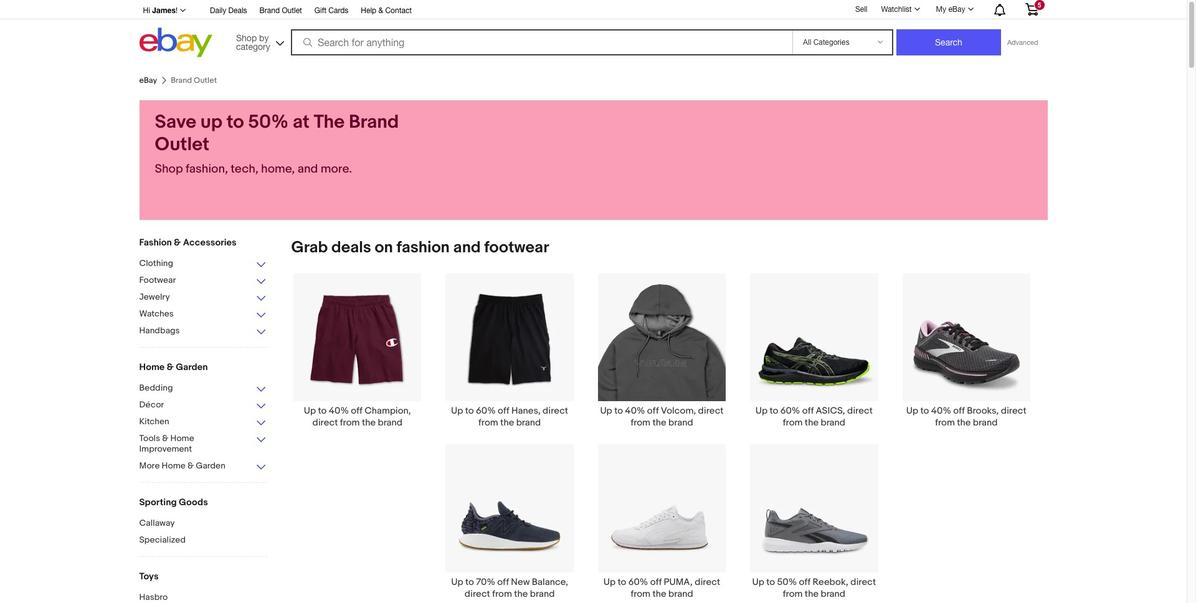 Task type: locate. For each thing, give the bounding box(es) containing it.
volcom,
[[661, 405, 696, 417]]

up to 60% off hanes, direct from the brand
[[451, 405, 568, 429]]

brand inside "up to 60% off puma, direct from the brand"
[[669, 588, 693, 600]]

category
[[236, 41, 270, 51]]

and inside save up to 50% at the brand outlet shop fashion, tech, home, and more.
[[298, 162, 318, 176]]

home
[[139, 361, 165, 373], [170, 433, 194, 444], [162, 460, 186, 471]]

watchlist link
[[875, 2, 926, 17]]

brand right the
[[349, 111, 399, 133]]

bedding button
[[139, 383, 267, 394]]

direct for up to 60% off hanes, direct from the brand
[[543, 405, 568, 417]]

up inside up to 70% off new balance, direct from the brand
[[451, 576, 463, 588]]

account navigation
[[136, 0, 1048, 19]]

0 vertical spatial shop
[[236, 33, 257, 43]]

& right help
[[379, 6, 383, 15]]

advanced
[[1008, 39, 1038, 46]]

5
[[1038, 1, 1042, 9]]

shop left the by
[[236, 33, 257, 43]]

the for up to 60% off puma, direct from the brand
[[653, 588, 667, 600]]

the inside up to 40% off champion, direct from the brand
[[362, 417, 376, 429]]

from left champion,
[[340, 417, 360, 429]]

off for volcom,
[[647, 405, 659, 417]]

1 vertical spatial shop
[[155, 162, 183, 176]]

from left volcom,
[[631, 417, 651, 429]]

5 link
[[1018, 0, 1046, 18]]

up inside "up to 60% off puma, direct from the brand"
[[604, 576, 616, 588]]

from left "hanes,"
[[479, 417, 498, 429]]

daily
[[210, 6, 226, 15]]

0 vertical spatial outlet
[[282, 6, 302, 15]]

shop
[[236, 33, 257, 43], [155, 162, 183, 176]]

50% left reebok,
[[777, 576, 797, 588]]

60%
[[476, 405, 496, 417], [781, 405, 800, 417], [629, 576, 648, 588]]

from left puma,
[[631, 588, 651, 600]]

hasbro
[[139, 592, 168, 603]]

the inside up to 40% off volcom, direct from the brand
[[653, 417, 667, 429]]

up inside the up to 50% off reebok, direct from the brand
[[752, 576, 765, 588]]

specialized link
[[139, 535, 267, 546]]

0 vertical spatial ebay
[[949, 5, 966, 14]]

hi
[[143, 6, 150, 15]]

help & contact link
[[361, 4, 412, 18]]

direct inside up to 40% off volcom, direct from the brand
[[698, 405, 724, 417]]

direct inside the up to 50% off reebok, direct from the brand
[[851, 576, 876, 588]]

from inside 'up to 60% off asics, direct from the brand'
[[783, 417, 803, 429]]

new
[[511, 576, 530, 588]]

direct inside up to 40% off champion, direct from the brand
[[312, 417, 338, 429]]

1 horizontal spatial outlet
[[282, 6, 302, 15]]

garden up bedding dropdown button
[[176, 361, 208, 373]]

list containing up to 40% off champion, direct from the brand
[[276, 273, 1048, 603]]

from inside up to 40% off champion, direct from the brand
[[340, 417, 360, 429]]

shop by category button
[[231, 28, 287, 55]]

from inside up to 40% off brooks, direct from the brand
[[935, 417, 955, 429]]

the for up to 40% off champion, direct from the brand
[[362, 417, 376, 429]]

off left brooks,
[[954, 405, 965, 417]]

from for up to 40% off champion, direct from the brand
[[340, 417, 360, 429]]

brand inside up to 40% off brooks, direct from the brand
[[973, 417, 998, 429]]

1 vertical spatial outlet
[[155, 133, 210, 156]]

direct inside 'up to 60% off asics, direct from the brand'
[[847, 405, 873, 417]]

0 horizontal spatial outlet
[[155, 133, 210, 156]]

60% left "hanes,"
[[476, 405, 496, 417]]

contact
[[385, 6, 412, 15]]

up inside up to 40% off brooks, direct from the brand
[[907, 405, 919, 417]]

specialized
[[139, 535, 186, 545]]

off left reebok,
[[799, 576, 811, 588]]

on
[[375, 238, 393, 257]]

off left puma,
[[650, 576, 662, 588]]

40% left volcom,
[[625, 405, 645, 417]]

kitchen button
[[139, 416, 267, 428]]

0 horizontal spatial 40%
[[329, 405, 349, 417]]

1 vertical spatial and
[[453, 238, 481, 257]]

brand for up to 60% off asics, direct from the brand
[[821, 417, 846, 429]]

off inside 'up to 60% off asics, direct from the brand'
[[802, 405, 814, 417]]

the inside the up to 50% off reebok, direct from the brand
[[805, 588, 819, 600]]

outlet up fashion,
[[155, 133, 210, 156]]

shop left fashion,
[[155, 162, 183, 176]]

from for up to 50% off reebok, direct from the brand
[[783, 588, 803, 600]]

brand inside save up to 50% at the brand outlet shop fashion, tech, home, and more.
[[349, 111, 399, 133]]

home up the bedding
[[139, 361, 165, 373]]

up inside 'up to 60% off asics, direct from the brand'
[[756, 405, 768, 417]]

the
[[314, 111, 345, 133]]

& for accessories
[[174, 237, 181, 249]]

to for up to 50% off reebok, direct from the brand
[[767, 576, 775, 588]]

off inside up to 40% off brooks, direct from the brand
[[954, 405, 965, 417]]

garden down the tools & home improvement dropdown button
[[196, 460, 225, 471]]

grab
[[291, 238, 328, 257]]

0 horizontal spatial 50%
[[248, 111, 289, 133]]

up for up to 50% off reebok, direct from the brand
[[752, 576, 765, 588]]

garden inside bedding décor kitchen tools & home improvement more home & garden
[[196, 460, 225, 471]]

gift
[[315, 6, 327, 15]]

direct inside up to 60% off hanes, direct from the brand
[[543, 405, 568, 417]]

outlet
[[282, 6, 302, 15], [155, 133, 210, 156]]

balance,
[[532, 576, 568, 588]]

60% for hanes,
[[476, 405, 496, 417]]

up to 70% off new balance, direct from the brand link
[[434, 444, 586, 600]]

brand inside up to 60% off hanes, direct from the brand
[[516, 417, 541, 429]]

off inside the up to 50% off reebok, direct from the brand
[[799, 576, 811, 588]]

to inside "up to 60% off puma, direct from the brand"
[[618, 576, 626, 588]]

& for contact
[[379, 6, 383, 15]]

40% inside up to 40% off volcom, direct from the brand
[[625, 405, 645, 417]]

off left new at the left bottom
[[497, 576, 509, 588]]

50% inside save up to 50% at the brand outlet shop fashion, tech, home, and more.
[[248, 111, 289, 133]]

from for up to 60% off hanes, direct from the brand
[[479, 417, 498, 429]]

more.
[[321, 162, 352, 176]]

off left asics,
[[802, 405, 814, 417]]

to inside up to 40% off brooks, direct from the brand
[[921, 405, 929, 417]]

40% inside up to 40% off brooks, direct from the brand
[[931, 405, 951, 417]]

1 vertical spatial garden
[[196, 460, 225, 471]]

&
[[379, 6, 383, 15], [174, 237, 181, 249], [167, 361, 174, 373], [162, 433, 168, 444], [188, 460, 194, 471]]

shop by category
[[236, 33, 270, 51]]

the inside up to 40% off brooks, direct from the brand
[[957, 417, 971, 429]]

direct for up to 40% off brooks, direct from the brand
[[1001, 405, 1027, 417]]

to
[[227, 111, 244, 133], [318, 405, 327, 417], [465, 405, 474, 417], [614, 405, 623, 417], [770, 405, 779, 417], [921, 405, 929, 417], [465, 576, 474, 588], [618, 576, 626, 588], [767, 576, 775, 588]]

from for up to 40% off brooks, direct from the brand
[[935, 417, 955, 429]]

off left "hanes,"
[[498, 405, 509, 417]]

50% left the at
[[248, 111, 289, 133]]

to inside 'up to 60% off asics, direct from the brand'
[[770, 405, 779, 417]]

up to 40% off volcom, direct from the brand link
[[586, 273, 738, 429]]

off inside up to 70% off new balance, direct from the brand
[[497, 576, 509, 588]]

direct inside "up to 60% off puma, direct from the brand"
[[695, 576, 720, 588]]

brand up the by
[[260, 6, 280, 15]]

0 horizontal spatial ebay
[[139, 75, 157, 85]]

40% for brooks,
[[931, 405, 951, 417]]

my ebay
[[936, 5, 966, 14]]

1 40% from the left
[[329, 405, 349, 417]]

!
[[176, 6, 178, 15]]

60% for puma,
[[629, 576, 648, 588]]

off inside up to 60% off hanes, direct from the brand
[[498, 405, 509, 417]]

gift cards link
[[315, 4, 349, 18]]

60% inside "up to 60% off puma, direct from the brand"
[[629, 576, 648, 588]]

up to 40% off brooks, direct from the brand
[[907, 405, 1027, 429]]

shop inside shop by category
[[236, 33, 257, 43]]

the inside "up to 60% off puma, direct from the brand"
[[653, 588, 667, 600]]

None submit
[[897, 29, 1001, 55]]

list
[[276, 273, 1048, 603]]

ebay up the save
[[139, 75, 157, 85]]

up inside up to 40% off volcom, direct from the brand
[[600, 405, 612, 417]]

40% left champion,
[[329, 405, 349, 417]]

from inside up to 40% off volcom, direct from the brand
[[631, 417, 651, 429]]

2 40% from the left
[[625, 405, 645, 417]]

40% inside up to 40% off champion, direct from the brand
[[329, 405, 349, 417]]

up to 60% off puma, direct from the brand link
[[586, 444, 738, 600]]

from left asics,
[[783, 417, 803, 429]]

home down improvement
[[162, 460, 186, 471]]

40% left brooks,
[[931, 405, 951, 417]]

brand
[[378, 417, 403, 429], [516, 417, 541, 429], [669, 417, 693, 429], [821, 417, 846, 429], [973, 417, 998, 429], [530, 588, 555, 600], [669, 588, 693, 600], [821, 588, 846, 600]]

ebay right my
[[949, 5, 966, 14]]

the inside up to 70% off new balance, direct from the brand
[[514, 588, 528, 600]]

off left champion,
[[351, 405, 363, 417]]

& down the tools & home improvement dropdown button
[[188, 460, 194, 471]]

1 vertical spatial ebay
[[139, 75, 157, 85]]

up for up to 40% off champion, direct from the brand
[[304, 405, 316, 417]]

off left volcom,
[[647, 405, 659, 417]]

1 vertical spatial 50%
[[777, 576, 797, 588]]

0 horizontal spatial and
[[298, 162, 318, 176]]

to for up to 60% off puma, direct from the brand
[[618, 576, 626, 588]]

up for up to 40% off volcom, direct from the brand
[[600, 405, 612, 417]]

advanced link
[[1001, 30, 1045, 55]]

to inside up to 40% off volcom, direct from the brand
[[614, 405, 623, 417]]

the for up to 40% off volcom, direct from the brand
[[653, 417, 667, 429]]

none submit inside shop by category banner
[[897, 29, 1001, 55]]

off inside "up to 60% off puma, direct from the brand"
[[650, 576, 662, 588]]

up to 50% off reebok, direct from the brand link
[[738, 444, 891, 600]]

0 horizontal spatial brand
[[260, 6, 280, 15]]

up inside up to 60% off hanes, direct from the brand
[[451, 405, 463, 417]]

1 horizontal spatial brand
[[349, 111, 399, 133]]

brand inside the up to 50% off reebok, direct from the brand
[[821, 588, 846, 600]]

sell
[[856, 5, 868, 13]]

60% inside 'up to 60% off asics, direct from the brand'
[[781, 405, 800, 417]]

1 horizontal spatial ebay
[[949, 5, 966, 14]]

and
[[298, 162, 318, 176], [453, 238, 481, 257]]

2 vertical spatial home
[[162, 460, 186, 471]]

off for reebok,
[[799, 576, 811, 588]]

to inside up to 70% off new balance, direct from the brand
[[465, 576, 474, 588]]

brand for up to 40% off volcom, direct from the brand
[[669, 417, 693, 429]]

50%
[[248, 111, 289, 133], [777, 576, 797, 588]]

0 vertical spatial 50%
[[248, 111, 289, 133]]

0 vertical spatial brand
[[260, 6, 280, 15]]

60% left puma,
[[629, 576, 648, 588]]

& up the bedding
[[167, 361, 174, 373]]

the
[[362, 417, 376, 429], [500, 417, 514, 429], [653, 417, 667, 429], [805, 417, 819, 429], [957, 417, 971, 429], [514, 588, 528, 600], [653, 588, 667, 600], [805, 588, 819, 600]]

off
[[351, 405, 363, 417], [498, 405, 509, 417], [647, 405, 659, 417], [802, 405, 814, 417], [954, 405, 965, 417], [497, 576, 509, 588], [650, 576, 662, 588], [799, 576, 811, 588]]

footwear button
[[139, 275, 267, 287]]

brand inside up to 40% off volcom, direct from the brand
[[669, 417, 693, 429]]

bedding décor kitchen tools & home improvement more home & garden
[[139, 383, 225, 471]]

& right fashion
[[174, 237, 181, 249]]

from left reebok,
[[783, 588, 803, 600]]

to inside up to 60% off hanes, direct from the brand
[[465, 405, 474, 417]]

70%
[[476, 576, 495, 588]]

off for hanes,
[[498, 405, 509, 417]]

60% inside up to 60% off hanes, direct from the brand
[[476, 405, 496, 417]]

from for up to 60% off puma, direct from the brand
[[631, 588, 651, 600]]

1 vertical spatial home
[[170, 433, 194, 444]]

brand inside up to 40% off champion, direct from the brand
[[378, 417, 403, 429]]

brand inside 'up to 60% off asics, direct from the brand'
[[821, 417, 846, 429]]

puma,
[[664, 576, 693, 588]]

3 40% from the left
[[931, 405, 951, 417]]

from left brooks,
[[935, 417, 955, 429]]

the inside 'up to 60% off asics, direct from the brand'
[[805, 417, 819, 429]]

from inside the up to 50% off reebok, direct from the brand
[[783, 588, 803, 600]]

home down kitchen dropdown button
[[170, 433, 194, 444]]

sporting
[[139, 497, 177, 508]]

from inside "up to 60% off puma, direct from the brand"
[[631, 588, 651, 600]]

off inside up to 40% off volcom, direct from the brand
[[647, 405, 659, 417]]

up
[[304, 405, 316, 417], [451, 405, 463, 417], [600, 405, 612, 417], [756, 405, 768, 417], [907, 405, 919, 417], [451, 576, 463, 588], [604, 576, 616, 588], [752, 576, 765, 588]]

direct inside up to 40% off brooks, direct from the brand
[[1001, 405, 1027, 417]]

outlet left gift
[[282, 6, 302, 15]]

& inside account "navigation"
[[379, 6, 383, 15]]

1 horizontal spatial shop
[[236, 33, 257, 43]]

toys
[[139, 571, 159, 583]]

from left balance, on the left bottom of page
[[492, 588, 512, 600]]

my
[[936, 5, 947, 14]]

40%
[[329, 405, 349, 417], [625, 405, 645, 417], [931, 405, 951, 417]]

off for new
[[497, 576, 509, 588]]

up for up to 60% off hanes, direct from the brand
[[451, 405, 463, 417]]

1 horizontal spatial 50%
[[777, 576, 797, 588]]

deals
[[331, 238, 371, 257]]

60% left asics,
[[781, 405, 800, 417]]

1 horizontal spatial 60%
[[629, 576, 648, 588]]

off for champion,
[[351, 405, 363, 417]]

champion,
[[365, 405, 411, 417]]

brand for up to 40% off brooks, direct from the brand
[[973, 417, 998, 429]]

to inside up to 40% off champion, direct from the brand
[[318, 405, 327, 417]]

off inside up to 40% off champion, direct from the brand
[[351, 405, 363, 417]]

0 horizontal spatial shop
[[155, 162, 183, 176]]

2 horizontal spatial 40%
[[931, 405, 951, 417]]

up
[[200, 111, 222, 133]]

1 horizontal spatial 40%
[[625, 405, 645, 417]]

clothing button
[[139, 258, 267, 270]]

the for up to 60% off asics, direct from the brand
[[805, 417, 819, 429]]

brand
[[260, 6, 280, 15], [349, 111, 399, 133]]

help & contact
[[361, 6, 412, 15]]

and left more.
[[298, 162, 318, 176]]

more
[[139, 460, 160, 471]]

1 vertical spatial brand
[[349, 111, 399, 133]]

hi james !
[[143, 6, 178, 15]]

and right fashion
[[453, 238, 481, 257]]

the for up to 50% off reebok, direct from the brand
[[805, 588, 819, 600]]

2 horizontal spatial 60%
[[781, 405, 800, 417]]

0 horizontal spatial 60%
[[476, 405, 496, 417]]

save up to 50% at the brand outlet main content
[[129, 70, 1058, 603]]

ebay
[[949, 5, 966, 14], [139, 75, 157, 85]]

to inside the up to 50% off reebok, direct from the brand
[[767, 576, 775, 588]]

the inside up to 60% off hanes, direct from the brand
[[500, 417, 514, 429]]

0 vertical spatial garden
[[176, 361, 208, 373]]

0 vertical spatial and
[[298, 162, 318, 176]]

1 horizontal spatial and
[[453, 238, 481, 257]]

from inside up to 60% off hanes, direct from the brand
[[479, 417, 498, 429]]

up inside up to 40% off champion, direct from the brand
[[304, 405, 316, 417]]



Task type: vqa. For each thing, say whether or not it's contained in the screenshot.
(21,831)
no



Task type: describe. For each thing, give the bounding box(es) containing it.
to for up to 40% off champion, direct from the brand
[[318, 405, 327, 417]]

brooks,
[[967, 405, 999, 417]]

at
[[293, 111, 310, 133]]

to for up to 70% off new balance, direct from the brand
[[465, 576, 474, 588]]

callaway specialized
[[139, 518, 186, 545]]

from for up to 40% off volcom, direct from the brand
[[631, 417, 651, 429]]

the for up to 40% off brooks, direct from the brand
[[957, 417, 971, 429]]

ebay inside account "navigation"
[[949, 5, 966, 14]]

direct for up to 50% off reebok, direct from the brand
[[851, 576, 876, 588]]

up to 40% off champion, direct from the brand link
[[281, 273, 434, 429]]

direct for up to 40% off champion, direct from the brand
[[312, 417, 338, 429]]

brand outlet link
[[260, 4, 302, 18]]

tech,
[[231, 162, 258, 176]]

0 vertical spatial home
[[139, 361, 165, 373]]

up to 40% off volcom, direct from the brand
[[600, 405, 724, 429]]

60% for asics,
[[781, 405, 800, 417]]

kitchen
[[139, 416, 169, 427]]

handbags button
[[139, 325, 267, 337]]

to for up to 40% off brooks, direct from the brand
[[921, 405, 929, 417]]

the for up to 60% off hanes, direct from the brand
[[500, 417, 514, 429]]

watches button
[[139, 308, 267, 320]]

clothing footwear jewelry watches handbags
[[139, 258, 180, 336]]

to inside save up to 50% at the brand outlet shop fashion, tech, home, and more.
[[227, 111, 244, 133]]

up to 40% off champion, direct from the brand
[[304, 405, 411, 429]]

direct for up to 60% off puma, direct from the brand
[[695, 576, 720, 588]]

off for asics,
[[802, 405, 814, 417]]

brand for up to 60% off hanes, direct from the brand
[[516, 417, 541, 429]]

daily deals
[[210, 6, 247, 15]]

fashion & accessories
[[139, 237, 237, 249]]

off for puma,
[[650, 576, 662, 588]]

outlet inside account "navigation"
[[282, 6, 302, 15]]

grab deals on fashion and footwear
[[291, 238, 549, 257]]

james
[[152, 6, 176, 15]]

by
[[259, 33, 269, 43]]

to for up to 60% off asics, direct from the brand
[[770, 405, 779, 417]]

brand for up to 40% off champion, direct from the brand
[[378, 417, 403, 429]]

jewelry button
[[139, 292, 267, 303]]

brand outlet
[[260, 6, 302, 15]]

brand for up to 50% off reebok, direct from the brand
[[821, 588, 846, 600]]

50% inside the up to 50% off reebok, direct from the brand
[[777, 576, 797, 588]]

shop by category banner
[[136, 0, 1048, 60]]

asics,
[[816, 405, 845, 417]]

cards
[[329, 6, 349, 15]]

gift cards
[[315, 6, 349, 15]]

up to 60% off asics, direct from the brand link
[[738, 273, 891, 429]]

daily deals link
[[210, 4, 247, 18]]

40% for volcom,
[[625, 405, 645, 417]]

footwear
[[484, 238, 549, 257]]

callaway link
[[139, 518, 267, 530]]

my ebay link
[[929, 2, 979, 17]]

up to 70% off new balance, direct from the brand
[[451, 576, 568, 600]]

sporting goods
[[139, 497, 208, 508]]

list inside save up to 50% at the brand outlet main content
[[276, 273, 1048, 603]]

brand for up to 60% off puma, direct from the brand
[[669, 588, 693, 600]]

sell link
[[850, 5, 873, 13]]

callaway
[[139, 518, 175, 528]]

to for up to 40% off volcom, direct from the brand
[[614, 405, 623, 417]]

more home & garden button
[[139, 460, 267, 472]]

outlet inside save up to 50% at the brand outlet shop fashion, tech, home, and more.
[[155, 133, 210, 156]]

footwear
[[139, 275, 176, 285]]

up for up to 70% off new balance, direct from the brand
[[451, 576, 463, 588]]

watches
[[139, 308, 174, 319]]

fashion,
[[186, 162, 228, 176]]

off for brooks,
[[954, 405, 965, 417]]

reebok,
[[813, 576, 849, 588]]

help
[[361, 6, 377, 15]]

brand inside up to 70% off new balance, direct from the brand
[[530, 588, 555, 600]]

up to 60% off hanes, direct from the brand link
[[434, 273, 586, 429]]

ebay link
[[139, 75, 157, 85]]

goods
[[179, 497, 208, 508]]

from for up to 60% off asics, direct from the brand
[[783, 417, 803, 429]]

décor
[[139, 399, 164, 410]]

up for up to 60% off asics, direct from the brand
[[756, 405, 768, 417]]

up to 40% off brooks, direct from the brand link
[[891, 273, 1043, 429]]

direct inside up to 70% off new balance, direct from the brand
[[465, 588, 490, 600]]

home,
[[261, 162, 295, 176]]

décor button
[[139, 399, 267, 411]]

to for up to 60% off hanes, direct from the brand
[[465, 405, 474, 417]]

clothing
[[139, 258, 173, 269]]

up for up to 60% off puma, direct from the brand
[[604, 576, 616, 588]]

& right tools
[[162, 433, 168, 444]]

shop inside save up to 50% at the brand outlet shop fashion, tech, home, and more.
[[155, 162, 183, 176]]

save
[[155, 111, 196, 133]]

up to 50% off reebok, direct from the brand
[[752, 576, 876, 600]]

tools & home improvement button
[[139, 433, 267, 456]]

jewelry
[[139, 292, 170, 302]]

fashion
[[139, 237, 172, 249]]

bedding
[[139, 383, 173, 393]]

up to 60% off asics, direct from the brand
[[756, 405, 873, 429]]

brand inside account "navigation"
[[260, 6, 280, 15]]

handbags
[[139, 325, 180, 336]]

up for up to 40% off brooks, direct from the brand
[[907, 405, 919, 417]]

tools
[[139, 433, 160, 444]]

direct for up to 40% off volcom, direct from the brand
[[698, 405, 724, 417]]

40% for champion,
[[329, 405, 349, 417]]

from inside up to 70% off new balance, direct from the brand
[[492, 588, 512, 600]]

& for garden
[[167, 361, 174, 373]]

ebay inside save up to 50% at the brand outlet main content
[[139, 75, 157, 85]]

fashion
[[397, 238, 450, 257]]

up to 60% off puma, direct from the brand
[[604, 576, 720, 600]]

direct for up to 60% off asics, direct from the brand
[[847, 405, 873, 417]]

deals
[[228, 6, 247, 15]]

save up to 50% at the brand outlet shop fashion, tech, home, and more.
[[155, 111, 399, 176]]

hanes,
[[512, 405, 541, 417]]

accessories
[[183, 237, 237, 249]]

Search for anything text field
[[293, 31, 790, 54]]



